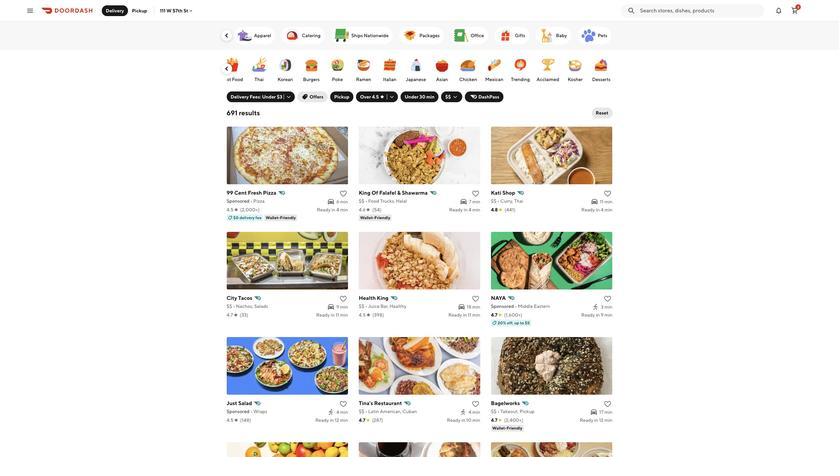 Task type: vqa. For each thing, say whether or not it's contained in the screenshot.


Task type: locate. For each thing, give the bounding box(es) containing it.
st
[[184, 8, 188, 13]]

1 horizontal spatial thai
[[514, 198, 524, 204]]

ready in 11 min down 9 min
[[316, 312, 348, 318]]

30
[[420, 94, 426, 100]]

Store search: begin typing to search for stores available on DoorDash text field
[[641, 7, 761, 14]]

in for bagelworks
[[595, 418, 599, 423]]

nationwide
[[364, 33, 389, 38]]

12 for bagelworks
[[600, 418, 604, 423]]

in for kati shop
[[596, 207, 600, 213]]

• down city
[[233, 304, 235, 309]]

3 min
[[601, 304, 613, 310]]

apparel
[[254, 33, 271, 38]]

0 horizontal spatial ready in 4 min
[[317, 207, 348, 213]]

sponsored down cent
[[227, 198, 250, 204]]

4 for 99 cent fresh pizza
[[337, 207, 339, 213]]

health
[[359, 295, 376, 301]]

pickup button left the 111
[[128, 5, 151, 16]]

friendly
[[280, 215, 296, 220], [375, 215, 390, 220], [507, 426, 523, 431]]

click to add this store to your saved list image for king of falafel & shawarma
[[472, 190, 480, 198]]

1 ready in 12 min from the left
[[316, 418, 348, 423]]

&
[[397, 190, 401, 196]]

• left juice
[[366, 304, 367, 309]]

0 horizontal spatial thai
[[255, 77, 264, 82]]

• for city tacos
[[233, 304, 235, 309]]

apparel link
[[234, 27, 275, 44]]

over
[[360, 94, 371, 100]]

1 vertical spatial 3
[[601, 304, 604, 310]]

ready in 11 min for city tacos
[[316, 312, 348, 318]]

0 horizontal spatial king
[[359, 190, 371, 196]]

ships nationwide
[[352, 33, 389, 38]]

baby image
[[539, 27, 555, 44]]

17 min
[[600, 410, 613, 415]]

burgers
[[303, 77, 320, 82]]

3 right notification bell icon
[[798, 5, 800, 9]]

ready for just salad
[[316, 418, 329, 423]]

sponsored • middle eastern
[[491, 304, 550, 309]]

0 vertical spatial pickup
[[132, 8, 147, 13]]

20% off, up to $5
[[498, 320, 530, 325]]

takeout,
[[501, 409, 519, 414]]

1 horizontal spatial 9
[[601, 312, 604, 318]]

city tacos
[[227, 295, 253, 301]]

american,
[[380, 409, 402, 414]]

0 vertical spatial delivery
[[106, 8, 124, 13]]

• left curry, in the right of the page
[[498, 198, 500, 204]]

1 horizontal spatial wallet-friendly
[[360, 215, 390, 220]]

previous button of carousel image
[[223, 32, 230, 39]]

$$ down city
[[227, 304, 232, 309]]

0 vertical spatial king
[[359, 190, 371, 196]]

ready for 99 cent fresh pizza
[[317, 207, 331, 213]]

• left wraps
[[251, 409, 253, 414]]

0 horizontal spatial wallet-friendly
[[266, 215, 296, 220]]

111 w 57th st
[[160, 8, 188, 13]]

sponsored down naya
[[491, 304, 514, 309]]

99
[[227, 190, 233, 196]]

$$ down asian
[[446, 94, 451, 100]]

11 min
[[600, 199, 613, 204]]

pickup left the 111
[[132, 8, 147, 13]]

0 horizontal spatial wallet-
[[266, 215, 280, 220]]

1 vertical spatial delivery
[[231, 94, 249, 100]]

3 inside button
[[798, 5, 800, 9]]

king up $$ • juice bar, healthy
[[377, 295, 389, 301]]

1 ready in 11 min from the left
[[316, 312, 348, 318]]

(33)
[[240, 312, 248, 318]]

click to add this store to your saved list image up 3 min
[[604, 295, 612, 303]]

1 vertical spatial food
[[368, 198, 379, 204]]

over 4.5
[[360, 94, 379, 100]]

• left latin
[[366, 409, 367, 414]]

pizza
[[263, 190, 277, 196], [254, 198, 265, 204]]

in for tina's restaurant
[[462, 418, 466, 423]]

sponsored
[[227, 198, 250, 204], [491, 304, 514, 309], [227, 409, 250, 414]]

ready in 11 min down 18
[[449, 312, 481, 318]]

$3
[[277, 94, 283, 100]]

1 4 min from the left
[[337, 410, 348, 415]]

pickup down poke
[[334, 94, 350, 100]]

ramen
[[356, 77, 371, 82]]

healthy
[[390, 304, 407, 309]]

2 horizontal spatial wallet-
[[493, 426, 507, 431]]

4.5
[[372, 94, 379, 100], [227, 207, 234, 213], [359, 312, 366, 318], [227, 418, 234, 423]]

sponsored down just salad
[[227, 409, 250, 414]]

2 12 from the left
[[600, 418, 604, 423]]

2 ready in 4 min from the left
[[449, 207, 481, 213]]

2 horizontal spatial pickup
[[520, 409, 535, 414]]

0 horizontal spatial 3
[[601, 304, 604, 310]]

food right fast
[[232, 77, 243, 82]]

to
[[520, 320, 524, 325]]

(398)
[[373, 312, 384, 318]]

$$ for of
[[359, 198, 365, 204]]

kosher
[[568, 77, 583, 82]]

$$ down 'bagelworks'
[[491, 409, 497, 414]]

4.7 down naya
[[491, 312, 498, 318]]

pickup up (2,400+)
[[520, 409, 535, 414]]

7 min
[[469, 199, 481, 204]]

fast food
[[222, 77, 243, 82]]

pizza down fresh
[[254, 198, 265, 204]]

latin
[[368, 409, 379, 414]]

under 30 min
[[405, 94, 435, 100]]

1 ready in 4 min from the left
[[317, 207, 348, 213]]

delivery for delivery
[[106, 8, 124, 13]]

0 horizontal spatial delivery
[[106, 8, 124, 13]]

pets
[[598, 33, 608, 38]]

thai right curry, in the right of the page
[[514, 198, 524, 204]]

wallet-friendly right fee
[[266, 215, 296, 220]]

trending link
[[509, 53, 532, 84]]

18
[[467, 304, 472, 310]]

packages link
[[400, 27, 444, 44]]

4 min left latin
[[337, 410, 348, 415]]

ships nationwide image
[[334, 27, 350, 44]]

fees:
[[250, 94, 261, 100]]

0 horizontal spatial 11
[[336, 312, 339, 318]]

2 under from the left
[[405, 94, 419, 100]]

1 horizontal spatial delivery
[[231, 94, 249, 100]]

$$ down the tina's
[[359, 409, 365, 414]]

ready in 4 min down 6
[[317, 207, 348, 213]]

trending
[[511, 77, 530, 82]]

wallet-friendly for king of falafel & shawarma
[[360, 215, 390, 220]]

• for king of falafel & shawarma
[[366, 198, 367, 204]]

reset
[[596, 110, 609, 116]]

1 horizontal spatial pickup
[[334, 94, 350, 100]]

over 4.5 button
[[356, 92, 398, 102]]

0 horizontal spatial pickup
[[132, 8, 147, 13]]

1 vertical spatial sponsored
[[491, 304, 514, 309]]

click to add this store to your saved list image
[[472, 190, 480, 198], [472, 295, 480, 303], [604, 295, 612, 303], [340, 400, 348, 408], [604, 400, 612, 408]]

poke
[[332, 77, 343, 82]]

4 min for restaurant
[[469, 410, 481, 415]]

click to add this store to your saved list image for kati shop
[[604, 190, 612, 198]]

click to add this store to your saved list image up the 6 min
[[340, 190, 348, 198]]

wraps
[[254, 409, 267, 414]]

• for health king
[[366, 304, 367, 309]]

1 vertical spatial thai
[[514, 198, 524, 204]]

ready in 11 min
[[316, 312, 348, 318], [449, 312, 481, 318]]

• for bagelworks
[[498, 409, 500, 414]]

in for naya
[[596, 312, 600, 318]]

• up 4.6
[[366, 198, 367, 204]]

2 horizontal spatial wallet-friendly
[[493, 426, 523, 431]]

click to add this store to your saved list image for bagelworks
[[604, 400, 612, 408]]

friendly for bagelworks
[[507, 426, 523, 431]]

4.8
[[491, 207, 498, 213]]

4.5 left (148)
[[227, 418, 234, 423]]

2 4 min from the left
[[469, 410, 481, 415]]

under left 30
[[405, 94, 419, 100]]

1 vertical spatial 9
[[601, 312, 604, 318]]

1 horizontal spatial under
[[405, 94, 419, 100]]

ready in 4 min down 11 min
[[582, 207, 613, 213]]

ready in 4 min down 7
[[449, 207, 481, 213]]

$$ up 4.6
[[359, 198, 365, 204]]

1 horizontal spatial 11
[[468, 312, 472, 318]]

0 vertical spatial 9
[[337, 304, 339, 310]]

wallet- right fee
[[266, 215, 280, 220]]

click to add this store to your saved list image up 9 min
[[340, 295, 348, 303]]

pickup
[[132, 8, 147, 13], [334, 94, 350, 100], [520, 409, 535, 414]]

4.5 for 99 cent fresh pizza
[[227, 207, 234, 213]]

pickup button down poke
[[330, 92, 354, 102]]

1 12 from the left
[[335, 418, 339, 423]]

4.7 left (2,400+)
[[491, 418, 498, 423]]

click to add this store to your saved list image up 17 min
[[604, 400, 612, 408]]

1 horizontal spatial 12
[[600, 418, 604, 423]]

(54)
[[373, 207, 382, 213]]

1 horizontal spatial wallet-
[[360, 215, 375, 220]]

1 horizontal spatial friendly
[[375, 215, 390, 220]]

2 vertical spatial sponsored
[[227, 409, 250, 414]]

2 items, open order cart image
[[791, 7, 799, 15]]

1 horizontal spatial king
[[377, 295, 389, 301]]

wallet-
[[266, 215, 280, 220], [360, 215, 375, 220], [493, 426, 507, 431]]

4.7 left the '(287)'
[[359, 418, 366, 423]]

1 horizontal spatial ready in 12 min
[[580, 418, 613, 423]]

click to add this store to your saved list image left the tina's
[[340, 400, 348, 408]]

food down of
[[368, 198, 379, 204]]

• down 'bagelworks'
[[498, 409, 500, 414]]

4.5 right over
[[372, 94, 379, 100]]

ready for kati shop
[[582, 207, 595, 213]]

baby link
[[536, 27, 571, 44]]

$$ • food trucks, halal
[[359, 198, 407, 204]]

click to add this store to your saved list image up 18 min
[[472, 295, 480, 303]]

1 horizontal spatial ready in 11 min
[[449, 312, 481, 318]]

4.5 up $0
[[227, 207, 234, 213]]

2 ready in 11 min from the left
[[449, 312, 481, 318]]

sponsored for 99 cent fresh pizza
[[227, 198, 250, 204]]

in
[[332, 207, 336, 213], [464, 207, 468, 213], [596, 207, 600, 213], [331, 312, 335, 318], [463, 312, 467, 318], [596, 312, 600, 318], [330, 418, 334, 423], [462, 418, 466, 423], [595, 418, 599, 423]]

$$ inside $$ button
[[446, 94, 451, 100]]

0 horizontal spatial 12
[[335, 418, 339, 423]]

0 vertical spatial pickup button
[[128, 5, 151, 16]]

wallet-friendly
[[266, 215, 296, 220], [360, 215, 390, 220], [493, 426, 523, 431]]

halal
[[396, 198, 407, 204]]

2 horizontal spatial ready in 4 min
[[582, 207, 613, 213]]

4 min up 10
[[469, 410, 481, 415]]

king of falafel & shawarma
[[359, 190, 428, 196]]

wallet- for king of falafel & shawarma
[[360, 215, 375, 220]]

cuban
[[403, 409, 417, 414]]

0 vertical spatial sponsored
[[227, 198, 250, 204]]

2 horizontal spatial friendly
[[507, 426, 523, 431]]

$$ for tacos
[[227, 304, 232, 309]]

thai up delivery fees: under $3
[[255, 77, 264, 82]]

3
[[798, 5, 800, 9], [601, 304, 604, 310]]

3 up ready in 9 min
[[601, 304, 604, 310]]

wallet-friendly down (54)
[[360, 215, 390, 220]]

1 vertical spatial pizza
[[254, 198, 265, 204]]

wallet-friendly down (2,400+)
[[493, 426, 523, 431]]

$$ down the "health"
[[359, 304, 365, 309]]

just salad
[[227, 400, 252, 407]]

king left of
[[359, 190, 371, 196]]

4.5 left (398)
[[359, 312, 366, 318]]

4.5 for just salad
[[227, 418, 234, 423]]

1 vertical spatial pickup button
[[330, 92, 354, 102]]

ready in 4 min
[[317, 207, 348, 213], [449, 207, 481, 213], [582, 207, 613, 213]]

1 horizontal spatial ready in 4 min
[[449, 207, 481, 213]]

catering
[[302, 33, 321, 38]]

delivery
[[240, 215, 255, 220]]

friendly right fee
[[280, 215, 296, 220]]

11
[[600, 199, 604, 204], [336, 312, 339, 318], [468, 312, 472, 318]]

friendly down (2,400+)
[[507, 426, 523, 431]]

wallet- down (2,400+)
[[493, 426, 507, 431]]

delivery inside button
[[106, 8, 124, 13]]

fee
[[256, 215, 262, 220]]

1 horizontal spatial 4 min
[[469, 410, 481, 415]]

0 horizontal spatial under
[[262, 94, 276, 100]]

7
[[469, 199, 472, 204]]

$$
[[446, 94, 451, 100], [359, 198, 365, 204], [491, 198, 497, 204], [227, 304, 232, 309], [359, 304, 365, 309], [359, 409, 365, 414], [491, 409, 497, 414]]

0 vertical spatial pizza
[[263, 190, 277, 196]]

0 horizontal spatial 4 min
[[337, 410, 348, 415]]

• up (1,600+)
[[515, 304, 517, 309]]

delivery
[[106, 8, 124, 13], [231, 94, 249, 100]]

ready in 10 min
[[447, 418, 481, 423]]

1 vertical spatial king
[[377, 295, 389, 301]]

restaurant
[[374, 400, 402, 407]]

3 ready in 4 min from the left
[[582, 207, 613, 213]]

•
[[251, 198, 253, 204], [366, 198, 367, 204], [498, 198, 500, 204], [233, 304, 235, 309], [366, 304, 367, 309], [515, 304, 517, 309], [251, 409, 253, 414], [366, 409, 367, 414], [498, 409, 500, 414]]

0 vertical spatial food
[[232, 77, 243, 82]]

99 cent fresh pizza
[[227, 190, 277, 196]]

click to add this store to your saved list image
[[340, 190, 348, 198], [604, 190, 612, 198], [340, 295, 348, 303], [472, 400, 480, 408]]

click to add this store to your saved list image up '7 min'
[[472, 190, 480, 198]]

under left $3
[[262, 94, 276, 100]]

0 vertical spatial 3
[[798, 5, 800, 9]]

6 min
[[337, 199, 348, 204]]

3 for 3
[[798, 5, 800, 9]]

click to add this store to your saved list image for health king
[[472, 295, 480, 303]]

click to add this store to your saved list image up ready in 10 min
[[472, 400, 480, 408]]

click to add this store to your saved list image up 11 min
[[604, 190, 612, 198]]

wallet- down 4.6
[[360, 215, 375, 220]]

in for 99 cent fresh pizza
[[332, 207, 336, 213]]

ready for bagelworks
[[580, 418, 594, 423]]

friendly down (54)
[[375, 215, 390, 220]]

0 horizontal spatial ready in 12 min
[[316, 418, 348, 423]]

0 horizontal spatial ready in 11 min
[[316, 312, 348, 318]]

1 horizontal spatial 3
[[798, 5, 800, 9]]

4 min for salad
[[337, 410, 348, 415]]

pickup button
[[128, 5, 151, 16], [330, 92, 354, 102]]

11 for health king
[[468, 312, 472, 318]]

acclaimed link
[[536, 53, 561, 84]]

$0 delivery fee
[[233, 215, 262, 220]]

$$ down kati at the right top of the page
[[491, 198, 497, 204]]

0 horizontal spatial pickup button
[[128, 5, 151, 16]]

bar,
[[381, 304, 389, 309]]

691 results
[[227, 109, 260, 117]]

2 ready in 12 min from the left
[[580, 418, 613, 423]]

ready for city tacos
[[316, 312, 330, 318]]

$$ for king
[[359, 304, 365, 309]]

pizza right fresh
[[263, 190, 277, 196]]

4.7 left the (33)
[[227, 312, 233, 318]]



Task type: describe. For each thing, give the bounding box(es) containing it.
desserts
[[593, 77, 611, 82]]

off,
[[507, 320, 514, 325]]

reset button
[[592, 108, 613, 118]]

pets image
[[581, 27, 597, 44]]

catering image
[[285, 27, 301, 44]]

sponsored for naya
[[491, 304, 514, 309]]

0 vertical spatial thai
[[255, 77, 264, 82]]

0 horizontal spatial friendly
[[280, 215, 296, 220]]

gifts image
[[498, 27, 514, 44]]

12 for just salad
[[335, 418, 339, 423]]

4.5 for health king
[[359, 312, 366, 318]]

baby
[[556, 33, 567, 38]]

17
[[600, 410, 604, 415]]

1 horizontal spatial food
[[368, 198, 379, 204]]

0 horizontal spatial 9
[[337, 304, 339, 310]]

wallet-friendly for bagelworks
[[493, 426, 523, 431]]

ready in 4 min for pizza
[[317, 207, 348, 213]]

ready for naya
[[582, 312, 595, 318]]

click to add this store to your saved list image for 99 cent fresh pizza
[[340, 190, 348, 198]]

ready for king of falafel & shawarma
[[449, 207, 463, 213]]

(441)
[[505, 207, 516, 213]]

friendly for king of falafel & shawarma
[[375, 215, 390, 220]]

9 min
[[337, 304, 348, 310]]

juice
[[368, 304, 380, 309]]

$$ • juice bar, healthy
[[359, 304, 407, 309]]

(148)
[[240, 418, 251, 423]]

1 under from the left
[[262, 94, 276, 100]]

asian
[[436, 77, 448, 82]]

health king
[[359, 295, 389, 301]]

$$ for shop
[[491, 198, 497, 204]]

4.7 for bagelworks
[[491, 418, 498, 423]]

of
[[372, 190, 378, 196]]

chicken
[[460, 77, 477, 82]]

4.5 inside button
[[372, 94, 379, 100]]

click to add this store to your saved list image for just salad
[[340, 400, 348, 408]]

in for health king
[[463, 312, 467, 318]]

just
[[227, 400, 237, 407]]

4.7 for city tacos
[[227, 312, 233, 318]]

11 for city tacos
[[336, 312, 339, 318]]

italian
[[383, 77, 397, 82]]

1 vertical spatial pickup
[[334, 94, 350, 100]]

$0
[[233, 215, 239, 220]]

sponsored • pizza
[[227, 198, 265, 204]]

previous button of carousel image
[[223, 65, 230, 72]]

4 for kati shop
[[601, 207, 604, 213]]

up
[[515, 320, 520, 325]]

salad
[[238, 400, 252, 407]]

apparel image
[[237, 27, 253, 44]]

ships
[[352, 33, 363, 38]]

ready for tina's restaurant
[[447, 418, 461, 423]]

results
[[239, 109, 260, 117]]

4.7 for tina's restaurant
[[359, 418, 366, 423]]

w
[[167, 8, 172, 13]]

office image
[[453, 27, 470, 44]]

4.6
[[359, 207, 366, 213]]

sponsored for just salad
[[227, 409, 250, 414]]

• down the 99 cent fresh pizza
[[251, 198, 253, 204]]

1 horizontal spatial pickup button
[[330, 92, 354, 102]]

pets link
[[578, 27, 612, 44]]

ready in 4 min for &
[[449, 207, 481, 213]]

bagelworks
[[491, 400, 520, 407]]

click to add this store to your saved list image for naya
[[604, 295, 612, 303]]

falafel
[[379, 190, 396, 196]]

10
[[467, 418, 472, 423]]

(2,000+)
[[240, 207, 260, 213]]

city
[[227, 295, 237, 301]]

delivery for delivery fees: under $3
[[231, 94, 249, 100]]

salads
[[254, 304, 268, 309]]

57th
[[173, 8, 183, 13]]

111
[[160, 8, 166, 13]]

naya
[[491, 295, 506, 301]]

0 horizontal spatial food
[[232, 77, 243, 82]]

4 for king of falafel & shawarma
[[469, 207, 472, 213]]

kati shop
[[491, 190, 516, 196]]

min inside button
[[427, 94, 435, 100]]

$$ button
[[442, 92, 463, 102]]

in for king of falafel & shawarma
[[464, 207, 468, 213]]

eastern
[[534, 304, 550, 309]]

$$ for restaurant
[[359, 409, 365, 414]]

office
[[471, 33, 484, 38]]

• for kati shop
[[498, 198, 500, 204]]

ready in 12 min for just salad
[[316, 418, 348, 423]]

gifts
[[515, 33, 526, 38]]

click to add this store to your saved list image for city tacos
[[340, 295, 348, 303]]

(287)
[[372, 418, 383, 423]]

nachos,
[[236, 304, 253, 309]]

sponsored • wraps
[[227, 409, 267, 414]]

ready in 11 min for health king
[[449, 312, 481, 318]]

$$ • curry, thai
[[491, 198, 524, 204]]

gifts link
[[495, 27, 530, 44]]

acclaimed
[[537, 77, 560, 82]]

ready for health king
[[449, 312, 462, 318]]

fast
[[222, 77, 231, 82]]

mexican
[[486, 77, 504, 82]]

ships nationwide link
[[331, 27, 393, 44]]

2 vertical spatial pickup
[[520, 409, 535, 414]]

dashpass button
[[465, 92, 504, 102]]

in for city tacos
[[331, 312, 335, 318]]

packages image
[[402, 27, 418, 44]]

open menu image
[[26, 7, 34, 15]]

4.7 for naya
[[491, 312, 498, 318]]

delivery fees: under $3
[[231, 94, 283, 100]]

click to add this store to your saved list image for tina's restaurant
[[472, 400, 480, 408]]

shop
[[503, 190, 516, 196]]

$$ • takeout, pickup
[[491, 409, 535, 414]]

ready in 12 min for bagelworks
[[580, 418, 613, 423]]

fresh
[[248, 190, 262, 196]]

3 for 3 min
[[601, 304, 604, 310]]

curry,
[[501, 198, 514, 204]]

wallet- for bagelworks
[[493, 426, 507, 431]]

catering link
[[282, 27, 325, 44]]

2 horizontal spatial 11
[[600, 199, 604, 204]]

korean
[[278, 77, 293, 82]]

ready in 9 min
[[582, 312, 613, 318]]

tina's restaurant
[[359, 400, 402, 407]]

offers button
[[298, 92, 328, 102]]

under inside button
[[405, 94, 419, 100]]

kati
[[491, 190, 502, 196]]

notification bell image
[[775, 7, 783, 15]]

• for tina's restaurant
[[366, 409, 367, 414]]

under 30 min button
[[401, 92, 439, 102]]

trucks,
[[380, 198, 395, 204]]

20%
[[498, 320, 507, 325]]

111 w 57th st button
[[160, 8, 194, 13]]

in for just salad
[[330, 418, 334, 423]]



